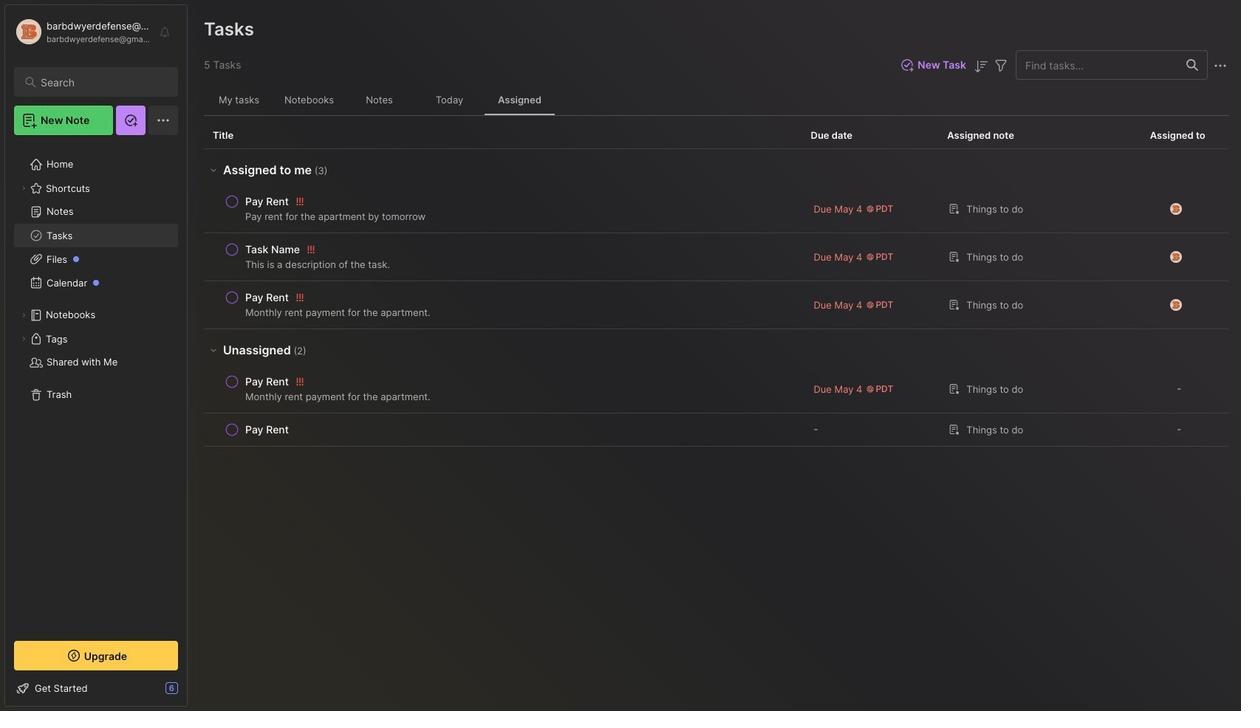 Task type: locate. For each thing, give the bounding box(es) containing it.
click to collapse image
[[187, 685, 198, 702]]

pay rent 6 cell
[[245, 423, 289, 438]]

Search text field
[[41, 75, 165, 89]]

row group
[[204, 149, 1230, 447]]

row
[[204, 186, 1230, 234], [213, 191, 794, 227], [204, 234, 1230, 282], [213, 240, 794, 275], [204, 282, 1230, 330], [213, 288, 794, 323], [204, 366, 1230, 414], [213, 372, 794, 407], [204, 414, 1230, 447], [213, 420, 794, 441]]

None search field
[[41, 73, 165, 91]]

0 horizontal spatial create a task image
[[310, 342, 327, 360]]

tree
[[5, 144, 187, 628]]

more actions and view options image
[[1212, 57, 1230, 75]]

Sort tasks by… field
[[973, 56, 991, 75]]

Account field
[[14, 17, 151, 47]]

create a task image
[[331, 162, 348, 179], [310, 342, 327, 360]]

pay rent 3 cell
[[245, 291, 289, 305]]

task name 2 cell
[[245, 242, 300, 257]]

expand notebooks image
[[19, 311, 28, 320]]

collapse assignedtome image
[[208, 164, 220, 176]]

tree inside main element
[[5, 144, 187, 628]]

1 horizontal spatial create a task image
[[331, 162, 348, 179]]

0 vertical spatial create a task image
[[331, 162, 348, 179]]

filter tasks image
[[993, 57, 1011, 75]]

Filter tasks field
[[993, 56, 1011, 75]]

main element
[[0, 0, 192, 712]]

1 vertical spatial create a task image
[[310, 342, 327, 360]]



Task type: vqa. For each thing, say whether or not it's contained in the screenshot.
Started
no



Task type: describe. For each thing, give the bounding box(es) containing it.
create a task image for collapse unassigned icon
[[310, 342, 327, 360]]

create a task image for collapse assignedtome icon
[[331, 162, 348, 179]]

collapse unassigned image
[[208, 345, 220, 356]]

Find tasks… text field
[[1017, 53, 1178, 77]]

Help and Learning task checklist field
[[5, 677, 187, 701]]

pay rent 5 cell
[[245, 375, 289, 390]]

none search field inside main element
[[41, 73, 165, 91]]

More actions and view options field
[[1209, 56, 1230, 75]]

expand tags image
[[19, 335, 28, 344]]

pay rent 1 cell
[[245, 194, 289, 209]]



